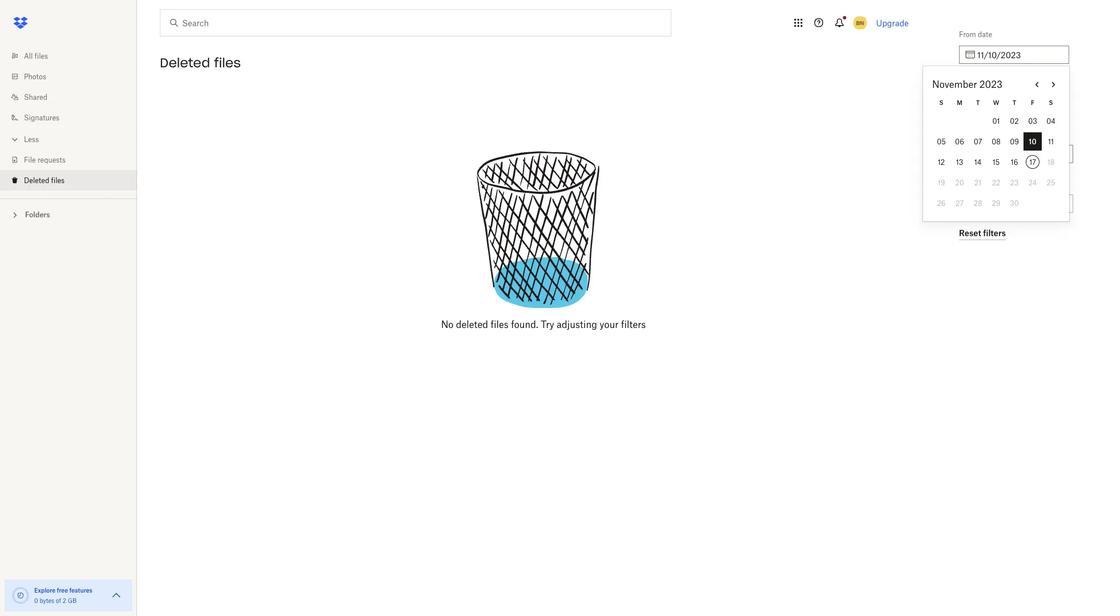 Task type: vqa. For each thing, say whether or not it's contained in the screenshot.
16 "button" on the top
yes



Task type: locate. For each thing, give the bounding box(es) containing it.
08
[[992, 137, 1001, 146]]

1 horizontal spatial deleted
[[160, 55, 210, 71]]

2 t from the left
[[1013, 99, 1017, 106]]

date for from date
[[979, 30, 993, 39]]

24 button
[[1024, 174, 1042, 192]]

2 vertical spatial deleted
[[24, 176, 49, 185]]

t
[[977, 99, 980, 106], [1013, 99, 1017, 106]]

30 button
[[1006, 194, 1024, 212]]

file
[[24, 156, 36, 164]]

09
[[1011, 137, 1020, 146]]

shared link
[[9, 87, 137, 107]]

no deleted files found. try adjusting your filters
[[441, 319, 646, 330]]

explore free features 0 bytes of 2 gb
[[34, 587, 92, 605]]

15
[[993, 158, 1000, 167]]

12
[[938, 158, 945, 167]]

deleted files inside list item
[[24, 176, 65, 185]]

20 button
[[951, 174, 969, 192]]

05 button
[[933, 133, 951, 151]]

t left w
[[977, 99, 980, 106]]

04
[[1047, 117, 1056, 125]]

0 vertical spatial deleted
[[160, 55, 210, 71]]

files
[[35, 52, 48, 60], [214, 55, 241, 71], [51, 176, 65, 185], [491, 319, 509, 330]]

deleted
[[160, 55, 210, 71], [960, 129, 985, 138], [24, 176, 49, 185]]

19
[[938, 179, 946, 187]]

list
[[0, 39, 137, 199]]

signatures link
[[9, 107, 137, 128]]

05
[[937, 137, 946, 146]]

by
[[987, 129, 995, 138]]

0 vertical spatial deleted files
[[160, 55, 241, 71]]

12 button
[[933, 153, 951, 171]]

deleted files
[[160, 55, 241, 71], [24, 176, 65, 185]]

gb
[[68, 598, 77, 605]]

files inside list item
[[51, 176, 65, 185]]

s right f
[[1050, 99, 1054, 106]]

deleted inside list item
[[24, 176, 49, 185]]

upgrade link
[[877, 18, 909, 28]]

list containing all files
[[0, 39, 137, 199]]

26
[[938, 199, 946, 208]]

22
[[993, 179, 1001, 187]]

23
[[1011, 179, 1019, 187]]

bytes
[[40, 598, 54, 605]]

date right from
[[979, 30, 993, 39]]

0 horizontal spatial s
[[940, 99, 944, 106]]

from date
[[960, 30, 993, 39]]

19 button
[[933, 174, 951, 192]]

1 horizontal spatial s
[[1050, 99, 1054, 106]]

file requests link
[[9, 150, 137, 170]]

file requests
[[24, 156, 66, 164]]

date right to
[[969, 80, 984, 88]]

1 vertical spatial deleted files
[[24, 176, 65, 185]]

18 button
[[1042, 153, 1061, 171]]

0 horizontal spatial t
[[977, 99, 980, 106]]

try
[[541, 319, 555, 330]]

20
[[956, 179, 965, 187]]

01
[[993, 117, 1001, 125]]

from
[[960, 30, 977, 39]]

t left f
[[1013, 99, 1017, 106]]

november
[[933, 79, 978, 90]]

17 button
[[1024, 153, 1042, 171]]

date
[[979, 30, 993, 39], [969, 80, 984, 88]]

deleted
[[456, 319, 488, 330]]

0 horizontal spatial deleted
[[24, 176, 49, 185]]

29 button
[[988, 194, 1006, 212]]

f
[[1032, 99, 1035, 106]]

date for to date
[[969, 80, 984, 88]]

upgrade
[[877, 18, 909, 28]]

deleted files link
[[9, 170, 137, 191]]

06
[[956, 137, 965, 146]]

29
[[992, 199, 1001, 208]]

dropbox image
[[9, 11, 32, 34]]

0 horizontal spatial deleted files
[[24, 176, 65, 185]]

11
[[1049, 137, 1054, 146]]

1 horizontal spatial t
[[1013, 99, 1017, 106]]

1 vertical spatial deleted
[[960, 129, 985, 138]]

1 vertical spatial date
[[969, 80, 984, 88]]

28 button
[[969, 194, 988, 212]]

s left m
[[940, 99, 944, 106]]

02 button
[[1006, 112, 1024, 130]]

28
[[974, 199, 983, 208]]

deleted files list item
[[0, 170, 137, 191]]

25 button
[[1042, 174, 1061, 192]]

0 vertical spatial date
[[979, 30, 993, 39]]

22 button
[[988, 174, 1006, 192]]



Task type: describe. For each thing, give the bounding box(es) containing it.
1 s from the left
[[940, 99, 944, 106]]

16
[[1011, 158, 1019, 167]]

features
[[69, 587, 92, 595]]

10
[[1029, 137, 1037, 146]]

27 button
[[951, 194, 969, 212]]

15 button
[[988, 153, 1006, 171]]

08 button
[[988, 133, 1006, 151]]

free
[[57, 587, 68, 595]]

25
[[1047, 179, 1056, 187]]

adjusting
[[557, 319, 597, 330]]

to date
[[960, 80, 984, 88]]

2023
[[980, 79, 1003, 90]]

02
[[1011, 117, 1019, 125]]

07
[[974, 137, 983, 146]]

30
[[1011, 199, 1019, 208]]

all files
[[24, 52, 48, 60]]

04 button
[[1042, 112, 1061, 130]]

less image
[[9, 134, 21, 145]]

photos link
[[9, 66, 137, 87]]

filters
[[621, 319, 646, 330]]

1 horizontal spatial deleted files
[[160, 55, 241, 71]]

27
[[956, 199, 964, 208]]

0
[[34, 598, 38, 605]]

quota usage element
[[11, 587, 30, 605]]

16 button
[[1006, 153, 1024, 171]]

14
[[975, 158, 982, 167]]

2 horizontal spatial deleted
[[960, 129, 985, 138]]

your
[[600, 319, 619, 330]]

23 button
[[1006, 174, 1024, 192]]

to
[[960, 80, 967, 88]]

01 button
[[988, 112, 1006, 130]]

26 button
[[933, 194, 951, 212]]

shared
[[24, 93, 47, 101]]

2 s from the left
[[1050, 99, 1054, 106]]

explore
[[34, 587, 56, 595]]

18
[[1048, 158, 1055, 167]]

found.
[[511, 319, 539, 330]]

From date text field
[[978, 49, 1063, 61]]

folders button
[[0, 206, 137, 223]]

deleted by
[[960, 129, 995, 138]]

in
[[960, 179, 966, 188]]

w
[[994, 99, 1000, 106]]

all files link
[[9, 46, 137, 66]]

folder
[[968, 179, 987, 188]]

21 button
[[969, 174, 988, 192]]

10 button
[[1024, 133, 1042, 151]]

november 2023
[[933, 79, 1003, 90]]

21
[[975, 179, 982, 187]]

17
[[1030, 158, 1037, 167]]

24
[[1029, 179, 1038, 187]]

1 t from the left
[[977, 99, 980, 106]]

all
[[24, 52, 33, 60]]

folders
[[25, 211, 50, 219]]

less
[[24, 135, 39, 144]]

07 button
[[969, 133, 988, 151]]

m
[[957, 99, 963, 106]]

in folder
[[960, 179, 987, 188]]

14 button
[[969, 153, 988, 171]]

13 button
[[951, 153, 969, 171]]

photos
[[24, 72, 46, 81]]

03 button
[[1024, 112, 1042, 130]]

2
[[63, 598, 66, 605]]

03
[[1029, 117, 1038, 125]]

signatures
[[24, 113, 59, 122]]

of
[[56, 598, 61, 605]]

09 button
[[1006, 133, 1024, 151]]

no
[[441, 319, 454, 330]]

11 button
[[1042, 133, 1061, 151]]

To date text field
[[978, 98, 1063, 111]]

06 button
[[951, 133, 969, 151]]

requests
[[38, 156, 66, 164]]

13
[[957, 158, 964, 167]]



